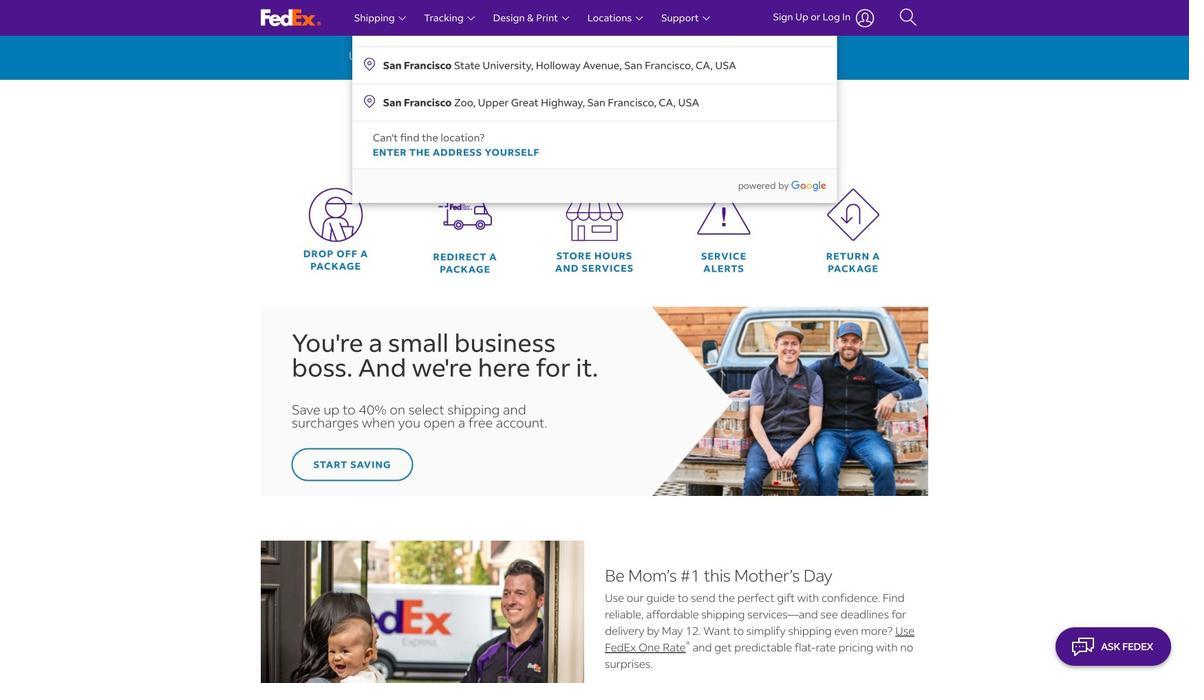 Task type: vqa. For each thing, say whether or not it's contained in the screenshot.
text field
no



Task type: describe. For each thing, give the bounding box(es) containing it.
1 option from the top
[[352, 0, 837, 9]]

search image
[[900, 8, 918, 28]]

fedex logo image
[[261, 9, 322, 27]]

sign up or log in image
[[856, 9, 875, 27]]

2 option from the top
[[352, 9, 837, 46]]



Task type: locate. For each thing, give the bounding box(es) containing it.
list box
[[352, 0, 837, 203]]

be mom's #1 this mother's day element
[[605, 565, 929, 587]]

3 option from the top
[[352, 46, 837, 84]]

4 option from the top
[[352, 84, 837, 121]]

option
[[352, 0, 837, 9], [352, 9, 837, 46], [352, 46, 837, 84], [352, 84, 837, 121]]



